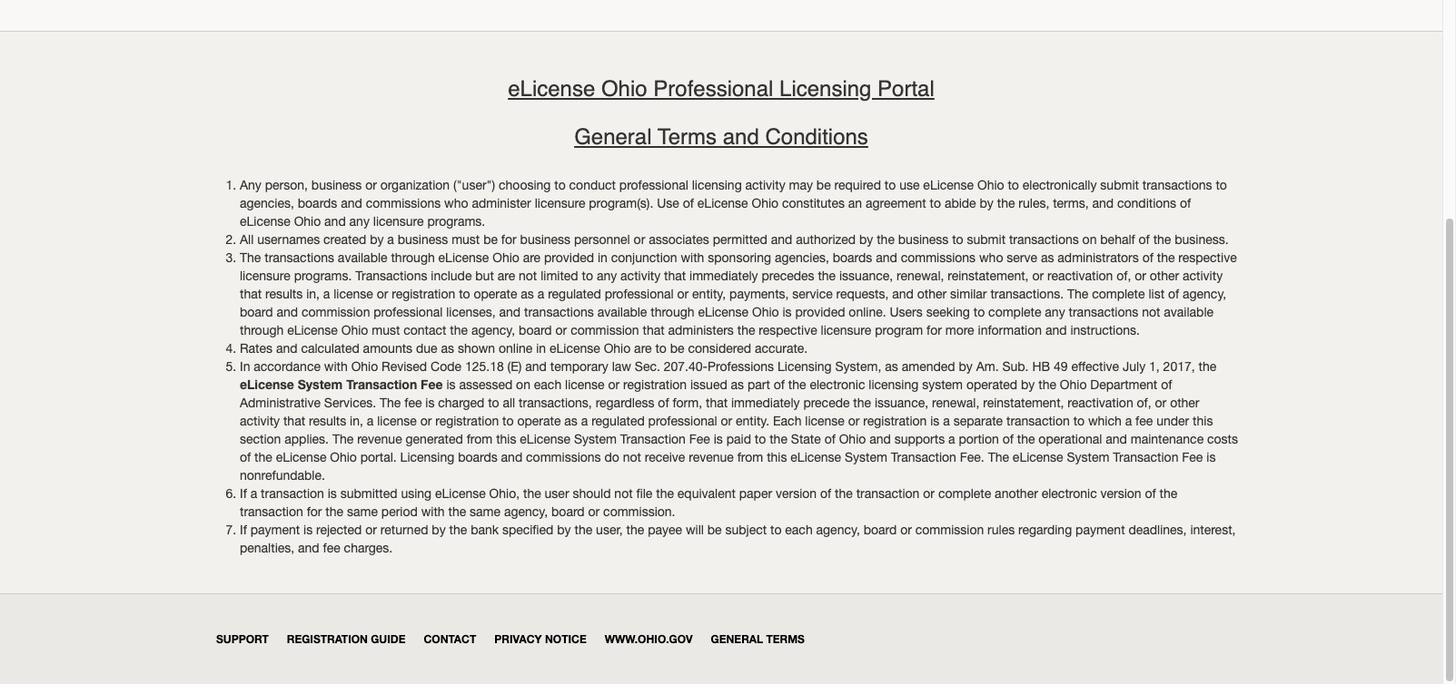 Task type: vqa. For each thing, say whether or not it's contained in the screenshot.
each inside the is assessed on each license or registration issued as part of the electronic licensing system operated by the Ohio Department of Administrative Services. The fee is charged to all transactions, regardless of form, that immediately precede the issuance, renewal, reinstatement, reactivation of, or other activity that results in, a license or registration to operate as a regulated professional or entity. Each license or registration is a separate transaction to which a fee under this section applies. The revenue generated from this eLicense System Transaction Fee is paid to the State of Ohio and supports a portion of the operational and maintenance costs of the eLicense Ohio portal. Licensing boards and commissions do not receive revenue from this eLicense System Transaction Fee. The eLicense System Transaction Fee is nonrefundable.
yes



Task type: describe. For each thing, give the bounding box(es) containing it.
0 horizontal spatial agencies,
[[240, 196, 294, 211]]

supports
[[895, 432, 945, 447]]

registration
[[287, 633, 368, 646]]

1 horizontal spatial through
[[391, 251, 435, 265]]

0 vertical spatial this
[[1193, 414, 1213, 429]]

transactions,
[[519, 396, 592, 411]]

a down services.
[[367, 414, 374, 429]]

0 vertical spatial commissions
[[366, 196, 441, 211]]

2 vertical spatial through
[[240, 323, 284, 338]]

boards inside is assessed on each license or registration issued as part of the electronic licensing system operated by the ohio department of administrative services. the fee is charged to all transactions, regardless of form, that immediately precede the issuance, renewal, reinstatement, reactivation of, or other activity that results in, a license or registration to operate as a regulated professional or entity. each license or registration is a separate transaction to which a fee under this section applies. the revenue generated from this elicense system transaction fee is paid to the state of ohio and supports a portion of the operational and maintenance costs of the elicense ohio portal. licensing boards and commissions do not receive revenue from this elicense system transaction fee. the elicense system transaction fee is nonrefundable.
[[458, 451, 498, 465]]

a up calculated
[[323, 287, 330, 302]]

a down limited
[[538, 287, 544, 302]]

0 vertical spatial complete
[[1092, 287, 1145, 302]]

program(s).
[[589, 196, 654, 211]]

transaction up penalties,
[[240, 505, 303, 520]]

transaction down supports
[[891, 451, 957, 465]]

which
[[1088, 414, 1122, 429]]

payee
[[648, 523, 682, 538]]

by inside in accordance with ohio revised code 125.18 (e) and temporary law sec. 207.40-professions licensing system, as amended by am. sub. hb 49 effective july 1, 2017, the elicense system transaction fee
[[959, 360, 973, 374]]

entity.
[[736, 414, 770, 429]]

of right state
[[825, 432, 836, 447]]

transaction down supports
[[856, 487, 920, 502]]

rules,
[[1019, 196, 1050, 211]]

the up the service
[[818, 269, 836, 284]]

to left abide
[[930, 196, 941, 211]]

to down similar
[[974, 305, 985, 320]]

reinstatement, inside any person, business or organization ("user") choosing to conduct professional licensing activity may be required to use elicense ohio to electronically submit transactions to agencies, boards and commissions who administer licensure program(s). use of elicense ohio constitutes an agreement to abide by the rules, terms, and conditions of elicense ohio and any licensure programs. all usernames created by a business must be for business personnel or associates permitted and authorized by the business to submit transactions on behalf of the business. the transactions available through elicense ohio are provided in conjunction with sponsoring agencies, boards and commissions who serve as administrators of the respective licensure programs. transactions include but are not limited to any activity that immediately precedes the issuance, renewal, reinstatement, or reactivation of, or other activity that results in, a license or registration to operate as a regulated professional or entity, payments, service requests, and other similar transactions. the complete list of agency, board and commission professional licenses, and transactions available through elicense ohio is provided online. users seeking to complete any transactions not available through elicense ohio must contact the agency, board or commission that administers the respective licensure program for more information and instructions. rates and calculated amounts due as shown online in elicense ohio are to be considered accurate.
[[948, 269, 1029, 284]]

professional up use
[[619, 178, 688, 193]]

all
[[503, 396, 515, 411]]

program
[[875, 323, 923, 338]]

1 vertical spatial boards
[[833, 251, 872, 265]]

license down precede on the right bottom
[[805, 414, 845, 429]]

the down revised
[[380, 396, 401, 411]]

ohio down payments,
[[752, 305, 779, 320]]

as right serve
[[1041, 251, 1054, 265]]

is left submitted
[[328, 487, 337, 502]]

sub.
[[1002, 360, 1029, 374]]

2 horizontal spatial fee
[[1136, 414, 1153, 429]]

as down transactions,
[[564, 414, 578, 429]]

transaction inside in accordance with ohio revised code 125.18 (e) and temporary law sec. 207.40-professions licensing system, as amended by am. sub. hb 49 effective july 1, 2017, the elicense system transaction fee
[[346, 377, 417, 393]]

paid
[[727, 432, 751, 447]]

fee inside 'if a transaction is submitted using elicense ohio, the user should not file the equivalent paper version of the transaction or complete another electronic version of the transaction for the same period with the same agency, board or commission. if payment is rejected or returned by the bank specified by the user, the payee will be subject to each agency, board or commission rules regarding payment deadlines, interest, penalties, and fee charges.'
[[323, 542, 340, 556]]

to up rules,
[[1008, 178, 1019, 193]]

1 vertical spatial provided
[[795, 305, 845, 320]]

ohio up but
[[493, 251, 519, 265]]

in
[[240, 360, 250, 374]]

information
[[978, 323, 1042, 338]]

online.
[[849, 305, 886, 320]]

licensure down organization
[[373, 214, 424, 229]]

0 horizontal spatial in
[[536, 342, 546, 356]]

elicense inside in accordance with ohio revised code 125.18 (e) and temporary law sec. 207.40-professions licensing system, as amended by am. sub. hb 49 effective july 1, 2017, the elicense system transaction fee
[[240, 377, 294, 393]]

activity down conjunction
[[621, 269, 661, 284]]

temporary
[[550, 360, 609, 374]]

that down all on the top
[[240, 287, 262, 302]]

is assessed on each license or registration issued as part of the electronic licensing system operated by the ohio department of administrative services. the fee is charged to all transactions, regardless of form, that immediately precede the issuance, renewal, reinstatement, reactivation of, or other activity that results in, a license or registration to operate as a regulated professional or entity. each license or registration is a separate transaction to which a fee under this section applies. the revenue generated from this elicense system transaction fee is paid to the state of ohio and supports a portion of the operational and maintenance costs of the elicense ohio portal. licensing boards and commissions do not receive revenue from this elicense system transaction fee. the elicense system transaction fee is nonrefundable.
[[240, 378, 1238, 483]]

reactivation inside any person, business or organization ("user") choosing to conduct professional licensing activity may be required to use elicense ohio to electronically submit transactions to agencies, boards and commissions who administer licensure program(s). use of elicense ohio constitutes an agreement to abide by the rules, terms, and conditions of elicense ohio and any licensure programs. all usernames created by a business must be for business personnel or associates permitted and authorized by the business to submit transactions on behalf of the business. the transactions available through elicense ohio are provided in conjunction with sponsoring agencies, boards and commissions who serve as administrators of the respective licensure programs. transactions include but are not limited to any activity that immediately precedes the issuance, renewal, reinstatement, or reactivation of, or other activity that results in, a license or registration to operate as a regulated professional or entity, payments, service requests, and other similar transactions. the complete list of agency, board and commission professional licenses, and transactions available through elicense ohio is provided online. users seeking to complete any transactions not available through elicense ohio must contact the agency, board or commission that administers the respective licensure program for more information and instructions. rates and calculated amounts due as shown online in elicense ohio are to be considered accurate.
[[1047, 269, 1113, 284]]

another
[[995, 487, 1038, 502]]

not inside 'if a transaction is submitted using elicense ohio, the user should not file the equivalent paper version of the transaction or complete another electronic version of the transaction for the same period with the same agency, board or commission. if payment is rejected or returned by the bank specified by the user, the payee will be subject to each agency, board or commission rules regarding payment deadlines, interest, penalties, and fee charges.'
[[614, 487, 633, 502]]

results inside is assessed on each license or registration issued as part of the electronic licensing system operated by the ohio department of administrative services. the fee is charged to all transactions, regardless of form, that immediately precede the issuance, renewal, reinstatement, reactivation of, or other activity that results in, a license or registration to operate as a regulated professional or entity. each license or registration is a separate transaction to which a fee under this section applies. the revenue generated from this elicense system transaction fee is paid to the state of ohio and supports a portion of the operational and maintenance costs of the elicense ohio portal. licensing boards and commissions do not receive revenue from this elicense system transaction fee. the elicense system transaction fee is nonrefundable.
[[309, 414, 346, 429]]

is left charged
[[425, 396, 435, 411]]

department
[[1090, 378, 1158, 393]]

operated
[[966, 378, 1018, 393]]

the down "each"
[[770, 432, 788, 447]]

by right created
[[370, 233, 384, 247]]

0 vertical spatial in
[[598, 251, 608, 265]]

the down administrators
[[1067, 287, 1089, 302]]

of down section
[[240, 451, 251, 465]]

contact
[[404, 323, 446, 338]]

1 vertical spatial commission
[[571, 323, 639, 338]]

issued
[[690, 378, 727, 393]]

maintenance
[[1131, 432, 1204, 447]]

activity down business.
[[1183, 269, 1223, 284]]

transaction down maintenance
[[1113, 451, 1179, 465]]

the up rejected
[[326, 505, 343, 520]]

0 horizontal spatial respective
[[759, 323, 817, 338]]

licensure down conduct
[[535, 196, 585, 211]]

1 horizontal spatial fee
[[404, 396, 422, 411]]

on inside any person, business or organization ("user") choosing to conduct professional licensing activity may be required to use elicense ohio to electronically submit transactions to agencies, boards and commissions who administer licensure program(s). use of elicense ohio constitutes an agreement to abide by the rules, terms, and conditions of elicense ohio and any licensure programs. all usernames created by a business must be for business personnel or associates permitted and authorized by the business to submit transactions on behalf of the business. the transactions available through elicense ohio are provided in conjunction with sponsoring agencies, boards and commissions who serve as administrators of the respective licensure programs. transactions include but are not limited to any activity that immediately precedes the issuance, renewal, reinstatement, or reactivation of, or other activity that results in, a license or registration to operate as a regulated professional or entity, payments, service requests, and other similar transactions. the complete list of agency, board and commission professional licenses, and transactions available through elicense ohio is provided online. users seeking to complete any transactions not available through elicense ohio must contact the agency, board or commission that administers the respective licensure program for more information and instructions. rates and calculated amounts due as shown online in elicense ohio are to be considered accurate.
[[1083, 233, 1097, 247]]

0 vertical spatial are
[[523, 251, 541, 265]]

2 horizontal spatial available
[[1164, 305, 1214, 320]]

0 vertical spatial any
[[349, 214, 370, 229]]

of up deadlines,
[[1145, 487, 1156, 502]]

2 horizontal spatial for
[[927, 323, 942, 338]]

the left bank
[[449, 523, 467, 538]]

1 vertical spatial agencies,
[[775, 251, 829, 265]]

the down licenses,
[[450, 323, 468, 338]]

commission.
[[603, 505, 675, 520]]

system up the do
[[574, 432, 617, 447]]

hb
[[1032, 360, 1050, 374]]

receive
[[645, 451, 685, 465]]

use
[[900, 178, 920, 193]]

all
[[240, 233, 254, 247]]

in, inside is assessed on each license or registration issued as part of the electronic licensing system operated by the ohio department of administrative services. the fee is charged to all transactions, regardless of form, that immediately precede the issuance, renewal, reinstatement, reactivation of, or other activity that results in, a license or registration to operate as a regulated professional or entity. each license or registration is a separate transaction to which a fee under this section applies. the revenue generated from this elicense system transaction fee is paid to the state of ohio and supports a portion of the operational and maintenance costs of the elicense ohio portal. licensing boards and commissions do not receive revenue from this elicense system transaction fee. the elicense system transaction fee is nonrefundable.
[[350, 414, 363, 429]]

1 vertical spatial are
[[498, 269, 515, 284]]

of left "form,"
[[658, 396, 669, 411]]

nonrefundable.
[[240, 469, 325, 483]]

a left separate
[[943, 414, 950, 429]]

1 horizontal spatial must
[[452, 233, 480, 247]]

users
[[890, 305, 923, 320]]

system,
[[835, 360, 882, 374]]

with inside in accordance with ohio revised code 125.18 (e) and temporary law sec. 207.40-professions licensing system, as amended by am. sub. hb 49 effective july 1, 2017, the elicense system transaction fee
[[324, 360, 348, 374]]

that down issued at the bottom left
[[706, 396, 728, 411]]

by right abide
[[980, 196, 994, 211]]

limited
[[541, 269, 578, 284]]

state
[[791, 432, 821, 447]]

activity left may
[[745, 178, 785, 193]]

more
[[945, 323, 974, 338]]

www.ohio.gov
[[605, 633, 693, 646]]

on inside is assessed on each license or registration issued as part of the electronic licensing system operated by the ohio department of administrative services. the fee is charged to all transactions, regardless of form, that immediately precede the issuance, renewal, reinstatement, reactivation of, or other activity that results in, a license or registration to operate as a regulated professional or entity. each license or registration is a separate transaction to which a fee under this section applies. the revenue generated from this elicense system transaction fee is paid to the state of ohio and supports a portion of the operational and maintenance costs of the elicense ohio portal. licensing boards and commissions do not receive revenue from this elicense system transaction fee. the elicense system transaction fee is nonrefundable.
[[516, 378, 530, 393]]

0 vertical spatial other
[[1150, 269, 1179, 284]]

be up but
[[483, 233, 498, 247]]

1 horizontal spatial respective
[[1179, 251, 1237, 265]]

the left business.
[[1153, 233, 1171, 247]]

transactions up conditions
[[1143, 178, 1212, 193]]

of right the portion
[[1003, 432, 1014, 447]]

registration inside any person, business or organization ("user") choosing to conduct professional licensing activity may be required to use elicense ohio to electronically submit transactions to agencies, boards and commissions who administer licensure program(s). use of elicense ohio constitutes an agreement to abide by the rules, terms, and conditions of elicense ohio and any licensure programs. all usernames created by a business must be for business personnel or associates permitted and authorized by the business to submit transactions on behalf of the business. the transactions available through elicense ohio are provided in conjunction with sponsoring agencies, boards and commissions who serve as administrators of the respective licensure programs. transactions include but are not limited to any activity that immediately precedes the issuance, renewal, reinstatement, or reactivation of, or other activity that results in, a license or registration to operate as a regulated professional or entity, payments, service requests, and other similar transactions. the complete list of agency, board and commission professional licenses, and transactions available through elicense ohio is provided online. users seeking to complete any transactions not available through elicense ohio must contact the agency, board or commission that administers the respective licensure program for more information and instructions. rates and calculated amounts due as shown online in elicense ohio are to be considered accurate.
[[392, 287, 455, 302]]

1 vertical spatial complete
[[988, 305, 1042, 320]]

registration guide
[[287, 633, 406, 646]]

to left conduct
[[554, 178, 566, 193]]

of up list
[[1143, 251, 1154, 265]]

transactions up instructions.
[[1069, 305, 1139, 320]]

2 vertical spatial fee
[[1182, 451, 1203, 465]]

choosing
[[499, 178, 551, 193]]

rates
[[240, 342, 273, 356]]

a up transactions
[[387, 233, 394, 247]]

portal
[[878, 76, 935, 102]]

0 horizontal spatial available
[[338, 251, 388, 265]]

and inside in accordance with ohio revised code 125.18 (e) and temporary law sec. 207.40-professions licensing system, as amended by am. sub. hb 49 effective july 1, 2017, the elicense system transaction fee
[[525, 360, 547, 374]]

1 vertical spatial must
[[372, 323, 400, 338]]

permitted
[[713, 233, 768, 247]]

transactions down usernames
[[265, 251, 334, 265]]

the down all on the top
[[240, 251, 261, 265]]

if a transaction is submitted using elicense ohio, the user should not file the equivalent paper version of the transaction or complete another electronic version of the transaction for the same period with the same agency, board or commission. if payment is rejected or returned by the bank specified by the user, the payee will be subject to each agency, board or commission rules regarding payment deadlines, interest, penalties, and fee charges.
[[240, 487, 1236, 556]]

2 vertical spatial any
[[1045, 305, 1065, 320]]

0 horizontal spatial commission
[[302, 305, 370, 320]]

ohio down precede on the right bottom
[[839, 432, 866, 447]]

seeking
[[926, 305, 970, 320]]

each inside 'if a transaction is submitted using elicense ohio, the user should not file the equivalent paper version of the transaction or complete another electronic version of the transaction for the same period with the same agency, board or commission. if payment is rejected or returned by the bank specified by the user, the payee will be subject to each agency, board or commission rules regarding payment deadlines, interest, penalties, and fee charges.'
[[785, 523, 813, 538]]

ohio up the law
[[604, 342, 631, 356]]

administer
[[472, 196, 531, 211]]

0 horizontal spatial programs.
[[294, 269, 352, 284]]

1 vertical spatial from
[[737, 451, 763, 465]]

is down costs
[[1207, 451, 1216, 465]]

that up "applies."
[[283, 414, 305, 429]]

form,
[[673, 396, 702, 411]]

ohio left professional
[[601, 76, 647, 102]]

registration up supports
[[863, 414, 927, 429]]

usernames
[[257, 233, 320, 247]]

by inside is assessed on each license or registration issued as part of the electronic licensing system operated by the ohio department of administrative services. the fee is charged to all transactions, regardless of form, that immediately precede the issuance, renewal, reinstatement, reactivation of, or other activity that results in, a license or registration to operate as a regulated professional or entity. each license or registration is a separate transaction to which a fee under this section applies. the revenue generated from this elicense system transaction fee is paid to the state of ohio and supports a portion of the operational and maintenance costs of the elicense ohio portal. licensing boards and commissions do not receive revenue from this elicense system transaction fee. the elicense system transaction fee is nonrefundable.
[[1021, 378, 1035, 393]]

a down transactions,
[[581, 414, 588, 429]]

1 horizontal spatial submit
[[1100, 178, 1139, 193]]

code
[[431, 360, 461, 374]]

services.
[[324, 396, 376, 411]]

regardless
[[596, 396, 655, 411]]

0 vertical spatial licensing
[[779, 76, 872, 102]]

be up 207.40-
[[670, 342, 685, 356]]

("user")
[[453, 178, 495, 193]]

under
[[1157, 414, 1189, 429]]

service
[[792, 287, 833, 302]]

the right precede on the right bottom
[[853, 396, 871, 411]]

to down abide
[[952, 233, 964, 247]]

licensing inside is assessed on each license or registration issued as part of the electronic licensing system operated by the ohio department of administrative services. the fee is charged to all transactions, regardless of form, that immediately precede the issuance, renewal, reinstatement, reactivation of, or other activity that results in, a license or registration to operate as a regulated professional or entity. each license or registration is a separate transaction to which a fee under this section applies. the revenue generated from this elicense system transaction fee is paid to the state of ohio and supports a portion of the operational and maintenance costs of the elicense ohio portal. licensing boards and commissions do not receive revenue from this elicense system transaction fee. the elicense system transaction fee is nonrefundable.
[[869, 378, 919, 393]]

each inside is assessed on each license or registration issued as part of the electronic licensing system operated by the ohio department of administrative services. the fee is charged to all transactions, regardless of form, that immediately precede the issuance, renewal, reinstatement, reactivation of, or other activity that results in, a license or registration to operate as a regulated professional or entity. each license or registration is a separate transaction to which a fee under this section applies. the revenue generated from this elicense system transaction fee is paid to the state of ohio and supports a portion of the operational and maintenance costs of the elicense ohio portal. licensing boards and commissions do not receive revenue from this elicense system transaction fee. the elicense system transaction fee is nonrefundable.
[[534, 378, 562, 393]]

1 vertical spatial who
[[979, 251, 1003, 265]]

transactions.
[[991, 287, 1064, 302]]

is up supports
[[930, 414, 940, 429]]

regulated inside is assessed on each license or registration issued as part of the electronic licensing system operated by the ohio department of administrative services. the fee is charged to all transactions, regardless of form, that immediately precede the issuance, renewal, reinstatement, reactivation of, or other activity that results in, a license or registration to operate as a regulated professional or entity. each license or registration is a separate transaction to which a fee under this section applies. the revenue generated from this elicense system transaction fee is paid to the state of ohio and supports a portion of the operational and maintenance costs of the elicense ohio portal. licensing boards and commissions do not receive revenue from this elicense system transaction fee. the elicense system transaction fee is nonrefundable.
[[592, 414, 645, 429]]

accurate.
[[755, 342, 808, 356]]

the right file on the left of the page
[[656, 487, 674, 502]]

49
[[1054, 360, 1068, 374]]

licensing inside any person, business or organization ("user") choosing to conduct professional licensing activity may be required to use elicense ohio to electronically submit transactions to agencies, boards and commissions who administer licensure program(s). use of elicense ohio constitutes an agreement to abide by the rules, terms, and conditions of elicense ohio and any licensure programs. all usernames created by a business must be for business personnel or associates permitted and authorized by the business to submit transactions on behalf of the business. the transactions available through elicense ohio are provided in conjunction with sponsoring agencies, boards and commissions who serve as administrators of the respective licensure programs. transactions include but are not limited to any activity that immediately precedes the issuance, renewal, reinstatement, or reactivation of, or other activity that results in, a license or registration to operate as a regulated professional or entity, payments, service requests, and other similar transactions. the complete list of agency, board and commission professional licenses, and transactions available through elicense ohio is provided online. users seeking to complete any transactions not available through elicense ohio must contact the agency, board or commission that administers the respective licensure program for more information and instructions. rates and calculated amounts due as shown online in elicense ohio are to be considered accurate.
[[692, 178, 742, 193]]

1 horizontal spatial fee
[[689, 432, 710, 447]]

that up sec.
[[643, 323, 665, 338]]

user,
[[596, 523, 623, 538]]

the inside in accordance with ohio revised code 125.18 (e) and temporary law sec. 207.40-professions licensing system, as amended by am. sub. hb 49 effective july 1, 2017, the elicense system transaction fee
[[1199, 360, 1217, 374]]

2 same from the left
[[470, 505, 501, 520]]

transactions up serve
[[1009, 233, 1079, 247]]

interest,
[[1190, 523, 1236, 538]]

a right which at right bottom
[[1125, 414, 1132, 429]]

terms,
[[1053, 196, 1089, 211]]

business right person,
[[311, 178, 362, 193]]

behalf
[[1100, 233, 1135, 247]]

2 horizontal spatial are
[[634, 342, 652, 356]]

user
[[545, 487, 569, 502]]

transactions down limited
[[524, 305, 594, 320]]

to down entity.
[[755, 432, 766, 447]]

similar
[[950, 287, 987, 302]]

as inside in accordance with ohio revised code 125.18 (e) and temporary law sec. 207.40-professions licensing system, as amended by am. sub. hb 49 effective july 1, 2017, the elicense system transaction fee
[[885, 360, 898, 374]]

of right behalf at top
[[1139, 233, 1150, 247]]

0 vertical spatial for
[[501, 233, 517, 247]]

2 if from the top
[[240, 523, 247, 538]]

the up list
[[1157, 251, 1175, 265]]

business up limited
[[520, 233, 571, 247]]

electronic inside 'if a transaction is submitted using elicense ohio, the user should not file the equivalent paper version of the transaction or complete another electronic version of the transaction for the same period with the same agency, board or commission. if payment is rejected or returned by the bank specified by the user, the payee will be subject to each agency, board or commission rules regarding payment deadlines, interest, penalties, and fee charges.'
[[1042, 487, 1097, 502]]

is down code
[[446, 378, 456, 393]]

system down precede on the right bottom
[[845, 451, 887, 465]]

the up precede on the right bottom
[[788, 378, 806, 393]]

not inside is assessed on each license or registration issued as part of the electronic licensing system operated by the ohio department of administrative services. the fee is charged to all transactions, regardless of form, that immediately precede the issuance, renewal, reinstatement, reactivation of, or other activity that results in, a license or registration to operate as a regulated professional or entity. each license or registration is a separate transaction to which a fee under this section applies. the revenue generated from this elicense system transaction fee is paid to the state of ohio and supports a portion of the operational and maintenance costs of the elicense ohio portal. licensing boards and commissions do not receive revenue from this elicense system transaction fee. the elicense system transaction fee is nonrefundable.
[[623, 451, 641, 465]]

deadlines,
[[1129, 523, 1187, 538]]

the left user,
[[575, 523, 593, 538]]

of right use
[[683, 196, 694, 211]]

125.18
[[465, 360, 504, 374]]

period
[[381, 505, 418, 520]]

not down list
[[1142, 305, 1160, 320]]

precedes
[[762, 269, 814, 284]]

penalties,
[[240, 542, 294, 556]]

of right conditions
[[1180, 196, 1191, 211]]

1 vertical spatial commissions
[[901, 251, 976, 265]]

as up online
[[521, 287, 534, 302]]

not left limited
[[519, 269, 537, 284]]

personnel
[[574, 233, 630, 247]]

general terms link
[[711, 633, 805, 646]]

professions
[[708, 360, 774, 374]]

privacy notice
[[494, 633, 587, 646]]

1 vertical spatial other
[[917, 287, 947, 302]]

file
[[636, 487, 653, 502]]

ohio inside in accordance with ohio revised code 125.18 (e) and temporary law sec. 207.40-professions licensing system, as amended by am. sub. hb 49 effective july 1, 2017, the elicense system transaction fee
[[351, 360, 378, 374]]

to up licenses,
[[459, 287, 470, 302]]

ohio up the permitted
[[752, 196, 779, 211]]

by right specified at the bottom left of page
[[557, 523, 571, 538]]

with inside any person, business or organization ("user") choosing to conduct professional licensing activity may be required to use elicense ohio to electronically submit transactions to agencies, boards and commissions who administer licensure program(s). use of elicense ohio constitutes an agreement to abide by the rules, terms, and conditions of elicense ohio and any licensure programs. all usernames created by a business must be for business personnel or associates permitted and authorized by the business to submit transactions on behalf of the business. the transactions available through elicense ohio are provided in conjunction with sponsoring agencies, boards and commissions who serve as administrators of the respective licensure programs. transactions include but are not limited to any activity that immediately precedes the issuance, renewal, reinstatement, or reactivation of, or other activity that results in, a license or registration to operate as a regulated professional or entity, payments, service requests, and other similar transactions. the complete list of agency, board and commission professional licenses, and transactions available through elicense ohio is provided online. users seeking to complete any transactions not available through elicense ohio must contact the agency, board or commission that administers the respective licensure program for more information and instructions. rates and calculated amounts due as shown online in elicense ohio are to be considered accurate.
[[681, 251, 704, 265]]

1,
[[1149, 360, 1160, 374]]

contact link
[[424, 633, 476, 646]]

by right returned
[[432, 523, 446, 538]]

of right the part
[[774, 378, 785, 393]]

revised
[[382, 360, 427, 374]]

any
[[240, 178, 262, 193]]

generated
[[406, 432, 463, 447]]

requests,
[[836, 287, 889, 302]]



Task type: locate. For each thing, give the bounding box(es) containing it.
2 horizontal spatial boards
[[833, 251, 872, 265]]

privacy
[[494, 633, 542, 646]]

by down an
[[859, 233, 873, 247]]

license inside any person, business or organization ("user") choosing to conduct professional licensing activity may be required to use elicense ohio to electronically submit transactions to agencies, boards and commissions who administer licensure program(s). use of elicense ohio constitutes an agreement to abide by the rules, terms, and conditions of elicense ohio and any licensure programs. all usernames created by a business must be for business personnel or associates permitted and authorized by the business to submit transactions on behalf of the business. the transactions available through elicense ohio are provided in conjunction with sponsoring agencies, boards and commissions who serve as administrators of the respective licensure programs. transactions include but are not limited to any activity that immediately precedes the issuance, renewal, reinstatement, or reactivation of, or other activity that results in, a license or registration to operate as a regulated professional or entity, payments, service requests, and other similar transactions. the complete list of agency, board and commission professional licenses, and transactions available through elicense ohio is provided online. users seeking to complete any transactions not available through elicense ohio must contact the agency, board or commission that administers the respective licensure program for more information and instructions. rates and calculated amounts due as shown online in elicense ohio are to be considered accurate.
[[334, 287, 373, 302]]

to right limited
[[582, 269, 593, 284]]

1 vertical spatial reactivation
[[1068, 396, 1133, 411]]

assessed
[[459, 378, 513, 393]]

july
[[1123, 360, 1146, 374]]

reactivation
[[1047, 269, 1113, 284], [1068, 396, 1133, 411]]

with down calculated
[[324, 360, 348, 374]]

transaction up receive
[[620, 432, 686, 447]]

support
[[216, 633, 269, 646]]

0 horizontal spatial general
[[574, 124, 652, 150]]

0 horizontal spatial who
[[444, 196, 468, 211]]

regulated inside any person, business or organization ("user") choosing to conduct professional licensing activity may be required to use elicense ohio to electronically submit transactions to agencies, boards and commissions who administer licensure program(s). use of elicense ohio constitutes an agreement to abide by the rules, terms, and conditions of elicense ohio and any licensure programs. all usernames created by a business must be for business personnel or associates permitted and authorized by the business to submit transactions on behalf of the business. the transactions available through elicense ohio are provided in conjunction with sponsoring agencies, boards and commissions who serve as administrators of the respective licensure programs. transactions include but are not limited to any activity that immediately precedes the issuance, renewal, reinstatement, or reactivation of, or other activity that results in, a license or registration to operate as a regulated professional or entity, payments, service requests, and other similar transactions. the complete list of agency, board and commission professional licenses, and transactions available through elicense ohio is provided online. users seeking to complete any transactions not available through elicense ohio must contact the agency, board or commission that administers the respective licensure program for more information and instructions. rates and calculated amounts due as shown online in elicense ohio are to be considered accurate.
[[548, 287, 601, 302]]

associates
[[649, 233, 709, 247]]

submit down abide
[[967, 233, 1006, 247]]

1 horizontal spatial boards
[[458, 451, 498, 465]]

2 vertical spatial commission
[[915, 523, 984, 538]]

2 version from the left
[[1101, 487, 1142, 502]]

in, up calculated
[[306, 287, 320, 302]]

system
[[922, 378, 963, 393]]

in accordance with ohio revised code 125.18 (e) and temporary law sec. 207.40-professions licensing system, as amended by am. sub. hb 49 effective july 1, 2017, the elicense system transaction fee
[[240, 360, 1217, 393]]

0 vertical spatial regulated
[[548, 287, 601, 302]]

1 horizontal spatial for
[[501, 233, 517, 247]]

sec.
[[635, 360, 660, 374]]

fee down rejected
[[323, 542, 340, 556]]

elicense ohio professional licensing portal
[[508, 76, 935, 102]]

are right but
[[498, 269, 515, 284]]

transaction down revised
[[346, 377, 417, 393]]

in right online
[[536, 342, 546, 356]]

renewal,
[[897, 269, 944, 284], [932, 396, 980, 411]]

0 vertical spatial operate
[[474, 287, 517, 302]]

of, inside any person, business or organization ("user") choosing to conduct professional licensing activity may be required to use elicense ohio to electronically submit transactions to agencies, boards and commissions who administer licensure program(s). use of elicense ohio constitutes an agreement to abide by the rules, terms, and conditions of elicense ohio and any licensure programs. all usernames created by a business must be for business personnel or associates permitted and authorized by the business to submit transactions on behalf of the business. the transactions available through elicense ohio are provided in conjunction with sponsoring agencies, boards and commissions who serve as administrators of the respective licensure programs. transactions include but are not limited to any activity that immediately precedes the issuance, renewal, reinstatement, or reactivation of, or other activity that results in, a license or registration to operate as a regulated professional or entity, payments, service requests, and other similar transactions. the complete list of agency, board and commission professional licenses, and transactions available through elicense ohio is provided online. users seeking to complete any transactions not available through elicense ohio must contact the agency, board or commission that administers the respective licensure program for more information and instructions. rates and calculated amounts due as shown online in elicense ohio are to be considered accurate.
[[1117, 269, 1131, 284]]

0 vertical spatial respective
[[1179, 251, 1237, 265]]

provided down the service
[[795, 305, 845, 320]]

administers
[[668, 323, 734, 338]]

0 vertical spatial who
[[444, 196, 468, 211]]

charged
[[438, 396, 484, 411]]

who left serve
[[979, 251, 1003, 265]]

include
[[431, 269, 472, 284]]

to inside 'if a transaction is submitted using elicense ohio, the user should not file the equivalent paper version of the transaction or complete another electronic version of the transaction for the same period with the same agency, board or commission. if payment is rejected or returned by the bank specified by the user, the payee will be subject to each agency, board or commission rules regarding payment deadlines, interest, penalties, and fee charges.'
[[770, 523, 782, 538]]

fee inside in accordance with ohio revised code 125.18 (e) and temporary law sec. 207.40-professions licensing system, as amended by am. sub. hb 49 effective july 1, 2017, the elicense system transaction fee
[[421, 377, 443, 393]]

portal.
[[360, 451, 397, 465]]

for
[[501, 233, 517, 247], [927, 323, 942, 338], [307, 505, 322, 520]]

renewal, inside is assessed on each license or registration issued as part of the electronic licensing system operated by the ohio department of administrative services. the fee is charged to all transactions, regardless of form, that immediately precede the issuance, renewal, reinstatement, reactivation of, or other activity that results in, a license or registration to operate as a regulated professional or entity. each license or registration is a separate transaction to which a fee under this section applies. the revenue generated from this elicense system transaction fee is paid to the state of ohio and supports a portion of the operational and maintenance costs of the elicense ohio portal. licensing boards and commissions do not receive revenue from this elicense system transaction fee. the elicense system transaction fee is nonrefundable.
[[932, 396, 980, 411]]

to up business.
[[1216, 178, 1227, 193]]

be
[[817, 178, 831, 193], [483, 233, 498, 247], [670, 342, 685, 356], [707, 523, 722, 538]]

issuance, inside any person, business or organization ("user") choosing to conduct professional licensing activity may be required to use elicense ohio to electronically submit transactions to agencies, boards and commissions who administer licensure program(s). use of elicense ohio constitutes an agreement to abide by the rules, terms, and conditions of elicense ohio and any licensure programs. all usernames created by a business must be for business personnel or associates permitted and authorized by the business to submit transactions on behalf of the business. the transactions available through elicense ohio are provided in conjunction with sponsoring agencies, boards and commissions who serve as administrators of the respective licensure programs. transactions include but are not limited to any activity that immediately precedes the issuance, renewal, reinstatement, or reactivation of, or other activity that results in, a license or registration to operate as a regulated professional or entity, payments, service requests, and other similar transactions. the complete list of agency, board and commission professional licenses, and transactions available through elicense ohio is provided online. users seeking to complete any transactions not available through elicense ohio must contact the agency, board or commission that administers the respective licensure program for more information and instructions. rates and calculated amounts due as shown online in elicense ohio are to be considered accurate.
[[839, 269, 893, 284]]

1 horizontal spatial any
[[597, 269, 617, 284]]

the right fee.
[[988, 451, 1009, 465]]

electronic up precede on the right bottom
[[810, 378, 865, 393]]

1 vertical spatial general
[[711, 633, 763, 646]]

precede
[[803, 396, 850, 411]]

0 vertical spatial with
[[681, 251, 704, 265]]

regulated down limited
[[548, 287, 601, 302]]

section
[[240, 432, 281, 447]]

ohio down the amounts
[[351, 360, 378, 374]]

the down section
[[254, 451, 272, 465]]

registration down sec.
[[623, 378, 687, 393]]

that down conjunction
[[664, 269, 686, 284]]

as
[[1041, 251, 1054, 265], [521, 287, 534, 302], [441, 342, 454, 356], [885, 360, 898, 374], [731, 378, 744, 393], [564, 414, 578, 429]]

regulated
[[548, 287, 601, 302], [592, 414, 645, 429]]

1 horizontal spatial each
[[785, 523, 813, 538]]

available up the law
[[597, 305, 647, 320]]

a left the portion
[[948, 432, 955, 447]]

0 horizontal spatial submit
[[967, 233, 1006, 247]]

ohio,
[[489, 487, 520, 502]]

license
[[334, 287, 373, 302], [565, 378, 605, 393], [377, 414, 417, 429], [805, 414, 845, 429]]

payments,
[[730, 287, 789, 302]]

1 vertical spatial issuance,
[[875, 396, 929, 411]]

activity inside is assessed on each license or registration issued as part of the electronic licensing system operated by the ohio department of administrative services. the fee is charged to all transactions, regardless of form, that immediately precede the issuance, renewal, reinstatement, reactivation of, or other activity that results in, a license or registration to operate as a regulated professional or entity. each license or registration is a separate transaction to which a fee under this section applies. the revenue generated from this elicense system transaction fee is paid to the state of ohio and supports a portion of the operational and maintenance costs of the elicense ohio portal. licensing boards and commissions do not receive revenue from this elicense system transaction fee. the elicense system transaction fee is nonrefundable.
[[240, 414, 280, 429]]

0 vertical spatial results
[[265, 287, 303, 302]]

activity
[[745, 178, 785, 193], [621, 269, 661, 284], [1183, 269, 1223, 284], [240, 414, 280, 429]]

1 horizontal spatial on
[[1083, 233, 1097, 247]]

conditions
[[1117, 196, 1177, 211]]

an
[[848, 196, 862, 211]]

terms for general terms
[[766, 633, 805, 646]]

bank
[[471, 523, 499, 538]]

electronically
[[1023, 178, 1097, 193]]

0 horizontal spatial boards
[[298, 196, 337, 211]]

be inside 'if a transaction is submitted using elicense ohio, the user should not file the equivalent paper version of the transaction or complete another electronic version of the transaction for the same period with the same agency, board or commission. if payment is rejected or returned by the bank specified by the user, the payee will be subject to each agency, board or commission rules regarding payment deadlines, interest, penalties, and fee charges.'
[[707, 523, 722, 538]]

0 vertical spatial of,
[[1117, 269, 1131, 284]]

from down paid
[[737, 451, 763, 465]]

is inside any person, business or organization ("user") choosing to conduct professional licensing activity may be required to use elicense ohio to electronically submit transactions to agencies, boards and commissions who administer licensure program(s). use of elicense ohio constitutes an agreement to abide by the rules, terms, and conditions of elicense ohio and any licensure programs. all usernames created by a business must be for business personnel or associates permitted and authorized by the business to submit transactions on behalf of the business. the transactions available through elicense ohio are provided in conjunction with sponsoring agencies, boards and commissions who serve as administrators of the respective licensure programs. transactions include but are not limited to any activity that immediately precedes the issuance, renewal, reinstatement, or reactivation of, or other activity that results in, a license or registration to operate as a regulated professional or entity, payments, service requests, and other similar transactions. the complete list of agency, board and commission professional licenses, and transactions available through elicense ohio is provided online. users seeking to complete any transactions not available through elicense ohio must contact the agency, board or commission that administers the respective licensure program for more information and instructions. rates and calculated amounts due as shown online in elicense ohio are to be considered accurate.
[[783, 305, 792, 320]]

subject
[[725, 523, 767, 538]]

1 vertical spatial submit
[[967, 233, 1006, 247]]

1 horizontal spatial electronic
[[1042, 487, 1097, 502]]

0 vertical spatial reinstatement,
[[948, 269, 1029, 284]]

operational
[[1039, 432, 1102, 447]]

version
[[776, 487, 817, 502], [1101, 487, 1142, 502]]

is left paid
[[714, 432, 723, 447]]

2 horizontal spatial commissions
[[901, 251, 976, 265]]

any person, business or organization ("user") choosing to conduct professional licensing activity may be required to use elicense ohio to electronically submit transactions to agencies, boards and commissions who administer licensure program(s). use of elicense ohio constitutes an agreement to abide by the rules, terms, and conditions of elicense ohio and any licensure programs. all usernames created by a business must be for business personnel or associates permitted and authorized by the business to submit transactions on behalf of the business. the transactions available through elicense ohio are provided in conjunction with sponsoring agencies, boards and commissions who serve as administrators of the respective licensure programs. transactions include but are not limited to any activity that immediately precedes the issuance, renewal, reinstatement, or reactivation of, or other activity that results in, a license or registration to operate as a regulated professional or entity, payments, service requests, and other similar transactions. the complete list of agency, board and commission professional licenses, and transactions available through elicense ohio is provided online. users seeking to complete any transactions not available through elicense ohio must contact the agency, board or commission that administers the respective licensure program for more information and instructions. rates and calculated amounts due as shown online in elicense ohio are to be considered accurate.
[[240, 178, 1237, 356]]

are
[[523, 251, 541, 265], [498, 269, 515, 284], [634, 342, 652, 356]]

0 horizontal spatial electronic
[[810, 378, 865, 393]]

who
[[444, 196, 468, 211], [979, 251, 1003, 265]]

1 horizontal spatial available
[[597, 305, 647, 320]]

payment right regarding at right bottom
[[1076, 523, 1125, 538]]

not
[[519, 269, 537, 284], [1142, 305, 1160, 320], [623, 451, 641, 465], [614, 487, 633, 502]]

costs
[[1207, 432, 1238, 447]]

0 vertical spatial licensing
[[692, 178, 742, 193]]

if up penalties,
[[240, 523, 247, 538]]

through up transactions
[[391, 251, 435, 265]]

immediately inside any person, business or organization ("user") choosing to conduct professional licensing activity may be required to use elicense ohio to electronically submit transactions to agencies, boards and commissions who administer licensure program(s). use of elicense ohio constitutes an agreement to abide by the rules, terms, and conditions of elicense ohio and any licensure programs. all usernames created by a business must be for business personnel or associates permitted and authorized by the business to submit transactions on behalf of the business. the transactions available through elicense ohio are provided in conjunction with sponsoring agencies, boards and commissions who serve as administrators of the respective licensure programs. transactions include but are not limited to any activity that immediately precedes the issuance, renewal, reinstatement, or reactivation of, or other activity that results in, a license or registration to operate as a regulated professional or entity, payments, service requests, and other similar transactions. the complete list of agency, board and commission professional licenses, and transactions available through elicense ohio is provided online. users seeking to complete any transactions not available through elicense ohio must contact the agency, board or commission that administers the respective licensure program for more information and instructions. rates and calculated amounts due as shown online in elicense ohio are to be considered accurate.
[[690, 269, 758, 284]]

of down state
[[820, 487, 831, 502]]

with inside 'if a transaction is submitted using elicense ohio, the user should not file the equivalent paper version of the transaction or complete another electronic version of the transaction for the same period with the same agency, board or commission. if payment is rejected or returned by the bank specified by the user, the payee will be subject to each agency, board or commission rules regarding payment deadlines, interest, penalties, and fee charges.'
[[421, 505, 445, 520]]

professional
[[619, 178, 688, 193], [605, 287, 674, 302], [374, 305, 443, 320], [648, 414, 717, 429]]

programs. down ("user")
[[427, 214, 485, 229]]

the right the period
[[448, 505, 466, 520]]

am.
[[976, 360, 999, 374]]

other up list
[[1150, 269, 1179, 284]]

separate
[[954, 414, 1003, 429]]

with
[[681, 251, 704, 265], [324, 360, 348, 374], [421, 505, 445, 520]]

1 vertical spatial electronic
[[1042, 487, 1097, 502]]

reactivation up which at right bottom
[[1068, 396, 1133, 411]]

in, inside any person, business or organization ("user") choosing to conduct professional licensing activity may be required to use elicense ohio to electronically submit transactions to agencies, boards and commissions who administer licensure program(s). use of elicense ohio constitutes an agreement to abide by the rules, terms, and conditions of elicense ohio and any licensure programs. all usernames created by a business must be for business personnel or associates permitted and authorized by the business to submit transactions on behalf of the business. the transactions available through elicense ohio are provided in conjunction with sponsoring agencies, boards and commissions who serve as administrators of the respective licensure programs. transactions include but are not limited to any activity that immediately precedes the issuance, renewal, reinstatement, or reactivation of, or other activity that results in, a license or registration to operate as a regulated professional or entity, payments, service requests, and other similar transactions. the complete list of agency, board and commission professional licenses, and transactions available through elicense ohio is provided online. users seeking to complete any transactions not available through elicense ohio must contact the agency, board or commission that administers the respective licensure program for more information and instructions. rates and calculated amounts due as shown online in elicense ohio are to be considered accurate.
[[306, 287, 320, 302]]

1 payment from the left
[[250, 523, 300, 538]]

2 vertical spatial with
[[421, 505, 445, 520]]

operate inside any person, business or organization ("user") choosing to conduct professional licensing activity may be required to use elicense ohio to electronically submit transactions to agencies, boards and commissions who administer licensure program(s). use of elicense ohio constitutes an agreement to abide by the rules, terms, and conditions of elicense ohio and any licensure programs. all usernames created by a business must be for business personnel or associates permitted and authorized by the business to submit transactions on behalf of the business. the transactions available through elicense ohio are provided in conjunction with sponsoring agencies, boards and commissions who serve as administrators of the respective licensure programs. transactions include but are not limited to any activity that immediately precedes the issuance, renewal, reinstatement, or reactivation of, or other activity that results in, a license or registration to operate as a regulated professional or entity, payments, service requests, and other similar transactions. the complete list of agency, board and commission professional licenses, and transactions available through elicense ohio is provided online. users seeking to complete any transactions not available through elicense ohio must contact the agency, board or commission that administers the respective licensure program for more information and instructions. rates and calculated amounts due as shown online in elicense ohio are to be considered accurate.
[[474, 287, 517, 302]]

1 vertical spatial any
[[597, 269, 617, 284]]

must
[[452, 233, 480, 247], [372, 323, 400, 338]]

operate inside is assessed on each license or registration issued as part of the electronic licensing system operated by the ohio department of administrative services. the fee is charged to all transactions, regardless of form, that immediately precede the issuance, renewal, reinstatement, reactivation of, or other activity that results in, a license or registration to operate as a regulated professional or entity. each license or registration is a separate transaction to which a fee under this section applies. the revenue generated from this elicense system transaction fee is paid to the state of ohio and supports a portion of the operational and maintenance costs of the elicense ohio portal. licensing boards and commissions do not receive revenue from this elicense system transaction fee. the elicense system transaction fee is nonrefundable.
[[517, 414, 561, 429]]

created
[[323, 233, 366, 247]]

the up deadlines,
[[1160, 487, 1178, 502]]

commission
[[302, 305, 370, 320], [571, 323, 639, 338], [915, 523, 984, 538]]

1 vertical spatial revenue
[[689, 451, 734, 465]]

transaction inside is assessed on each license or registration issued as part of the electronic licensing system operated by the ohio department of administrative services. the fee is charged to all transactions, regardless of form, that immediately precede the issuance, renewal, reinstatement, reactivation of, or other activity that results in, a license or registration to operate as a regulated professional or entity. each license or registration is a separate transaction to which a fee under this section applies. the revenue generated from this elicense system transaction fee is paid to the state of ohio and supports a portion of the operational and maintenance costs of the elicense ohio portal. licensing boards and commissions do not receive revenue from this elicense system transaction fee. the elicense system transaction fee is nonrefundable.
[[1007, 414, 1070, 429]]

electronic inside is assessed on each license or registration issued as part of the electronic licensing system operated by the ohio department of administrative services. the fee is charged to all transactions, regardless of form, that immediately precede the issuance, renewal, reinstatement, reactivation of, or other activity that results in, a license or registration to operate as a regulated professional or entity. each license or registration is a separate transaction to which a fee under this section applies. the revenue generated from this elicense system transaction fee is paid to the state of ohio and supports a portion of the operational and maintenance costs of the elicense ohio portal. licensing boards and commissions do not receive revenue from this elicense system transaction fee. the elicense system transaction fee is nonrefundable.
[[810, 378, 865, 393]]

same up bank
[[470, 505, 501, 520]]

1 vertical spatial through
[[651, 305, 695, 320]]

amended
[[902, 360, 955, 374]]

professional up contact on the left
[[374, 305, 443, 320]]

system down operational
[[1067, 451, 1110, 465]]

do
[[605, 451, 619, 465]]

serve
[[1007, 251, 1037, 265]]

licensing inside is assessed on each license or registration issued as part of the electronic licensing system operated by the ohio department of administrative services. the fee is charged to all transactions, regardless of form, that immediately precede the issuance, renewal, reinstatement, reactivation of, or other activity that results in, a license or registration to operate as a regulated professional or entity. each license or registration is a separate transaction to which a fee under this section applies. the revenue generated from this elicense system transaction fee is paid to the state of ohio and supports a portion of the operational and maintenance costs of the elicense ohio portal. licensing boards and commissions do not receive revenue from this elicense system transaction fee. the elicense system transaction fee is nonrefundable.
[[400, 451, 454, 465]]

1 horizontal spatial are
[[523, 251, 541, 265]]

general for general terms and conditions
[[574, 124, 652, 150]]

results down usernames
[[265, 287, 303, 302]]

a inside 'if a transaction is submitted using elicense ohio, the user should not file the equivalent paper version of the transaction or complete another electronic version of the transaction for the same period with the same agency, board or commission. if payment is rejected or returned by the bank specified by the user, the payee will be subject to each agency, board or commission rules regarding payment deadlines, interest, penalties, and fee charges.'
[[250, 487, 257, 502]]

0 vertical spatial revenue
[[357, 432, 402, 447]]

fee down "form,"
[[689, 432, 710, 447]]

1 horizontal spatial programs.
[[427, 214, 485, 229]]

reactivation inside is assessed on each license or registration issued as part of the electronic licensing system operated by the ohio department of administrative services. the fee is charged to all transactions, regardless of form, that immediately precede the issuance, renewal, reinstatement, reactivation of, or other activity that results in, a license or registration to operate as a regulated professional or entity. each license or registration is a separate transaction to which a fee under this section applies. the revenue generated from this elicense system transaction fee is paid to the state of ohio and supports a portion of the operational and maintenance costs of the elicense ohio portal. licensing boards and commissions do not receive revenue from this elicense system transaction fee. the elicense system transaction fee is nonrefundable.
[[1068, 396, 1133, 411]]

each
[[773, 414, 802, 429]]

0 vertical spatial on
[[1083, 233, 1097, 247]]

0 horizontal spatial commissions
[[366, 196, 441, 211]]

applies.
[[285, 432, 329, 447]]

licensing inside in accordance with ohio revised code 125.18 (e) and temporary law sec. 207.40-professions licensing system, as amended by am. sub. hb 49 effective july 1, 2017, the elicense system transaction fee
[[778, 360, 832, 374]]

complete inside 'if a transaction is submitted using elicense ohio, the user should not file the equivalent paper version of the transaction or complete another electronic version of the transaction for the same period with the same agency, board or commission. if payment is rejected or returned by the bank specified by the user, the payee will be subject to each agency, board or commission rules regarding payment deadlines, interest, penalties, and fee charges.'
[[938, 487, 991, 502]]

1 horizontal spatial agencies,
[[775, 251, 829, 265]]

version right paper
[[776, 487, 817, 502]]

as down professions on the bottom of page
[[731, 378, 744, 393]]

required
[[834, 178, 881, 193]]

1 vertical spatial operate
[[517, 414, 561, 429]]

0 horizontal spatial fee
[[421, 377, 443, 393]]

0 vertical spatial if
[[240, 487, 247, 502]]

general right the www.ohio.gov
[[711, 633, 763, 646]]

privacy notice link
[[494, 633, 587, 646]]

regulated down the regardless
[[592, 414, 645, 429]]

1 horizontal spatial results
[[309, 414, 346, 429]]

0 horizontal spatial with
[[324, 360, 348, 374]]

0 vertical spatial in,
[[306, 287, 320, 302]]

be right will
[[707, 523, 722, 538]]

commissions up user
[[526, 451, 601, 465]]

0 horizontal spatial revenue
[[357, 432, 402, 447]]

agencies, up "precedes"
[[775, 251, 829, 265]]

0 vertical spatial submit
[[1100, 178, 1139, 193]]

licensing down generated
[[400, 451, 454, 465]]

reinstatement, inside is assessed on each license or registration issued as part of the electronic licensing system operated by the ohio department of administrative services. the fee is charged to all transactions, regardless of form, that immediately precede the issuance, renewal, reinstatement, reactivation of, or other activity that results in, a license or registration to operate as a regulated professional or entity. each license or registration is a separate transaction to which a fee under this section applies. the revenue generated from this elicense system transaction fee is paid to the state of ohio and supports a portion of the operational and maintenance costs of the elicense ohio portal. licensing boards and commissions do not receive revenue from this elicense system transaction fee. the elicense system transaction fee is nonrefundable.
[[983, 396, 1064, 411]]

payment up penalties,
[[250, 523, 300, 538]]

terms for general terms and conditions
[[658, 124, 717, 150]]

2 vertical spatial this
[[767, 451, 787, 465]]

1 horizontal spatial provided
[[795, 305, 845, 320]]

transactions
[[1143, 178, 1212, 193], [1009, 233, 1079, 247], [265, 251, 334, 265], [524, 305, 594, 320], [1069, 305, 1139, 320]]

of right list
[[1168, 287, 1179, 302]]

0 horizontal spatial from
[[467, 432, 493, 447]]

for inside 'if a transaction is submitted using elicense ohio, the user should not file the equivalent paper version of the transaction or complete another electronic version of the transaction for the same period with the same agency, board or commission. if payment is rejected or returned by the bank specified by the user, the payee will be subject to each agency, board or commission rules regarding payment deadlines, interest, penalties, and fee charges.'
[[307, 505, 322, 520]]

0 vertical spatial through
[[391, 251, 435, 265]]

results up "applies."
[[309, 414, 346, 429]]

system inside in accordance with ohio revised code 125.18 (e) and temporary law sec. 207.40-professions licensing system, as amended by am. sub. hb 49 effective july 1, 2017, the elicense system transaction fee
[[298, 377, 343, 393]]

in
[[598, 251, 608, 265], [536, 342, 546, 356]]

rejected
[[316, 523, 362, 538]]

0 horizontal spatial for
[[307, 505, 322, 520]]

agencies,
[[240, 196, 294, 211], [775, 251, 829, 265]]

other up seeking
[[917, 287, 947, 302]]

0 vertical spatial reactivation
[[1047, 269, 1113, 284]]

ohio left electronically
[[977, 178, 1004, 193]]

0 horizontal spatial are
[[498, 269, 515, 284]]

business
[[311, 178, 362, 193], [398, 233, 448, 247], [520, 233, 571, 247], [898, 233, 949, 247]]

by
[[980, 196, 994, 211], [370, 233, 384, 247], [859, 233, 873, 247], [959, 360, 973, 374], [1021, 378, 1035, 393], [432, 523, 446, 538], [557, 523, 571, 538]]

immediately inside is assessed on each license or registration issued as part of the electronic licensing system operated by the ohio department of administrative services. the fee is charged to all transactions, regardless of form, that immediately precede the issuance, renewal, reinstatement, reactivation of, or other activity that results in, a license or registration to operate as a regulated professional or entity. each license or registration is a separate transaction to which a fee under this section applies. the revenue generated from this elicense system transaction fee is paid to the state of ohio and supports a portion of the operational and maintenance costs of the elicense ohio portal. licensing boards and commissions do not receive revenue from this elicense system transaction fee. the elicense system transaction fee is nonrefundable.
[[731, 396, 800, 411]]

0 vertical spatial provided
[[544, 251, 594, 265]]

board
[[240, 305, 273, 320], [519, 323, 552, 338], [551, 505, 585, 520], [864, 523, 897, 538]]

this down all
[[496, 432, 516, 447]]

1 if from the top
[[240, 487, 247, 502]]

support link
[[216, 633, 269, 646]]

0 horizontal spatial provided
[[544, 251, 594, 265]]

of, down department
[[1137, 396, 1152, 411]]

fee down code
[[421, 377, 443, 393]]

complete
[[1092, 287, 1145, 302], [988, 305, 1042, 320], [938, 487, 991, 502]]

renewal, inside any person, business or organization ("user") choosing to conduct professional licensing activity may be required to use elicense ohio to electronically submit transactions to agencies, boards and commissions who administer licensure program(s). use of elicense ohio constitutes an agreement to abide by the rules, terms, and conditions of elicense ohio and any licensure programs. all usernames created by a business must be for business personnel or associates permitted and authorized by the business to submit transactions on behalf of the business. the transactions available through elicense ohio are provided in conjunction with sponsoring agencies, boards and commissions who serve as administrators of the respective licensure programs. transactions include but are not limited to any activity that immediately precedes the issuance, renewal, reinstatement, or reactivation of, or other activity that results in, a license or registration to operate as a regulated professional or entity, payments, service requests, and other similar transactions. the complete list of agency, board and commission professional licenses, and transactions available through elicense ohio is provided online. users seeking to complete any transactions not available through elicense ohio must contact the agency, board or commission that administers the respective licensure program for more information and instructions. rates and calculated amounts due as shown online in elicense ohio are to be considered accurate.
[[897, 269, 944, 284]]

commissions inside is assessed on each license or registration issued as part of the electronic licensing system operated by the ohio department of administrative services. the fee is charged to all transactions, regardless of form, that immediately precede the issuance, renewal, reinstatement, reactivation of, or other activity that results in, a license or registration to operate as a regulated professional or entity. each license or registration is a separate transaction to which a fee under this section applies. the revenue generated from this elicense system transaction fee is paid to the state of ohio and supports a portion of the operational and maintenance costs of the elicense ohio portal. licensing boards and commissions do not receive revenue from this elicense system transaction fee. the elicense system transaction fee is nonrefundable.
[[526, 451, 601, 465]]

entity,
[[692, 287, 726, 302]]

1 vertical spatial each
[[785, 523, 813, 538]]

commission inside 'if a transaction is submitted using elicense ohio, the user should not file the equivalent paper version of the transaction or complete another electronic version of the transaction for the same period with the same agency, board or commission. if payment is rejected or returned by the bank specified by the user, the payee will be subject to each agency, board or commission rules regarding payment deadlines, interest, penalties, and fee charges.'
[[915, 523, 984, 538]]

is down payments,
[[783, 305, 792, 320]]

1 horizontal spatial payment
[[1076, 523, 1125, 538]]

calculated
[[301, 342, 360, 356]]

as right system,
[[885, 360, 898, 374]]

1 vertical spatial immediately
[[731, 396, 800, 411]]

2017,
[[1163, 360, 1195, 374]]

paper
[[739, 487, 772, 502]]

elicense
[[508, 76, 595, 102], [923, 178, 974, 193], [698, 196, 748, 211], [240, 214, 290, 229], [438, 251, 489, 265], [698, 305, 749, 320], [287, 323, 338, 338], [550, 342, 600, 356], [240, 377, 294, 393], [520, 432, 571, 447], [276, 451, 327, 465], [791, 451, 841, 465], [1013, 451, 1063, 465], [435, 487, 486, 502]]

effective
[[1071, 360, 1119, 374]]

of, inside is assessed on each license or registration issued as part of the electronic licensing system operated by the ohio department of administrative services. the fee is charged to all transactions, regardless of form, that immediately precede the issuance, renewal, reinstatement, reactivation of, or other activity that results in, a license or registration to operate as a regulated professional or entity. each license or registration is a separate transaction to which a fee under this section applies. the revenue generated from this elicense system transaction fee is paid to the state of ohio and supports a portion of the operational and maintenance costs of the elicense ohio portal. licensing boards and commissions do not receive revenue from this elicense system transaction fee. the elicense system transaction fee is nonrefundable.
[[1137, 396, 1152, 411]]

0 horizontal spatial in,
[[306, 287, 320, 302]]

operate down transactions,
[[517, 414, 561, 429]]

same down submitted
[[347, 505, 378, 520]]

1 vertical spatial reinstatement,
[[983, 396, 1064, 411]]

transaction down nonrefundable.
[[261, 487, 324, 502]]

reactivation down administrators
[[1047, 269, 1113, 284]]

1 vertical spatial in
[[536, 342, 546, 356]]

sponsoring
[[708, 251, 771, 265]]

from
[[467, 432, 493, 447], [737, 451, 763, 465]]

results inside any person, business or organization ("user") choosing to conduct professional licensing activity may be required to use elicense ohio to electronically submit transactions to agencies, boards and commissions who administer licensure program(s). use of elicense ohio constitutes an agreement to abide by the rules, terms, and conditions of elicense ohio and any licensure programs. all usernames created by a business must be for business personnel or associates permitted and authorized by the business to submit transactions on behalf of the business. the transactions available through elicense ohio are provided in conjunction with sponsoring agencies, boards and commissions who serve as administrators of the respective licensure programs. transactions include but are not limited to any activity that immediately precedes the issuance, renewal, reinstatement, or reactivation of, or other activity that results in, a license or registration to operate as a regulated professional or entity, payments, service requests, and other similar transactions. the complete list of agency, board and commission professional licenses, and transactions available through elicense ohio is provided online. users seeking to complete any transactions not available through elicense ohio must contact the agency, board or commission that administers the respective licensure program for more information and instructions. rates and calculated amounts due as shown online in elicense ohio are to be considered accurate.
[[265, 287, 303, 302]]

general up conduct
[[574, 124, 652, 150]]

operate down but
[[474, 287, 517, 302]]

on
[[1083, 233, 1097, 247], [516, 378, 530, 393]]

administrative
[[240, 396, 321, 411]]

to
[[554, 178, 566, 193], [885, 178, 896, 193], [1008, 178, 1019, 193], [1216, 178, 1227, 193], [930, 196, 941, 211], [952, 233, 964, 247], [582, 269, 593, 284], [459, 287, 470, 302], [974, 305, 985, 320], [655, 342, 667, 356], [488, 396, 499, 411], [502, 414, 514, 429], [1073, 414, 1085, 429], [755, 432, 766, 447], [770, 523, 782, 538]]

1 horizontal spatial with
[[421, 505, 445, 520]]

0 vertical spatial fee
[[404, 396, 422, 411]]

to up sec.
[[655, 342, 667, 356]]

this up costs
[[1193, 414, 1213, 429]]

0 vertical spatial each
[[534, 378, 562, 393]]

provided up limited
[[544, 251, 594, 265]]

1 horizontal spatial in
[[598, 251, 608, 265]]

considered
[[688, 342, 751, 356]]

complete left list
[[1092, 287, 1145, 302]]

will
[[686, 523, 704, 538]]

rules
[[988, 523, 1015, 538]]

1 horizontal spatial terms
[[766, 633, 805, 646]]

organization
[[380, 178, 450, 193]]

0 vertical spatial programs.
[[427, 214, 485, 229]]

2 vertical spatial other
[[1170, 396, 1200, 411]]

1 vertical spatial with
[[324, 360, 348, 374]]

the down agreement
[[877, 233, 895, 247]]

general for general terms
[[711, 633, 763, 646]]

respective down business.
[[1179, 251, 1237, 265]]

1 horizontal spatial same
[[470, 505, 501, 520]]

and inside 'if a transaction is submitted using elicense ohio, the user should not file the equivalent paper version of the transaction or complete another electronic version of the transaction for the same period with the same agency, board or commission. if payment is rejected or returned by the bank specified by the user, the payee will be subject to each agency, board or commission rules regarding payment deadlines, interest, penalties, and fee charges.'
[[298, 542, 319, 556]]

1 version from the left
[[776, 487, 817, 502]]

the right paper
[[835, 487, 853, 502]]

any down personnel
[[597, 269, 617, 284]]

business down agreement
[[898, 233, 949, 247]]

2 horizontal spatial through
[[651, 305, 695, 320]]

this down "each"
[[767, 451, 787, 465]]

1 horizontal spatial this
[[767, 451, 787, 465]]

0 horizontal spatial must
[[372, 323, 400, 338]]

who down ("user")
[[444, 196, 468, 211]]

ohio up calculated
[[341, 323, 368, 338]]

1 vertical spatial fee
[[1136, 414, 1153, 429]]

transactions
[[356, 269, 427, 284]]

may
[[789, 178, 813, 193]]

0 vertical spatial issuance,
[[839, 269, 893, 284]]

and
[[723, 124, 759, 150], [341, 196, 362, 211], [1092, 196, 1114, 211], [324, 214, 346, 229], [771, 233, 793, 247], [876, 251, 897, 265], [892, 287, 914, 302], [277, 305, 298, 320], [499, 305, 521, 320], [1046, 323, 1067, 338], [276, 342, 298, 356], [525, 360, 547, 374], [870, 432, 891, 447], [1106, 432, 1127, 447], [501, 451, 523, 465], [298, 542, 319, 556]]

0 vertical spatial renewal,
[[897, 269, 944, 284]]

instructions.
[[1071, 323, 1140, 338]]

accordance
[[254, 360, 321, 374]]

renewal, up users
[[897, 269, 944, 284]]

0 horizontal spatial licensing
[[692, 178, 742, 193]]

1 horizontal spatial licensing
[[869, 378, 919, 393]]

0 horizontal spatial this
[[496, 432, 516, 447]]

of, down administrators
[[1117, 269, 1131, 284]]

1 vertical spatial of,
[[1137, 396, 1152, 411]]

professional inside is assessed on each license or registration issued as part of the electronic licensing system operated by the ohio department of administrative services. the fee is charged to all transactions, regardless of form, that immediately precede the issuance, renewal, reinstatement, reactivation of, or other activity that results in, a license or registration to operate as a regulated professional or entity. each license or registration is a separate transaction to which a fee under this section applies. the revenue generated from this elicense system transaction fee is paid to the state of ohio and supports a portion of the operational and maintenance costs of the elicense ohio portal. licensing boards and commissions do not receive revenue from this elicense system transaction fee. the elicense system transaction fee is nonrefundable.
[[648, 414, 717, 429]]

programs.
[[427, 214, 485, 229], [294, 269, 352, 284]]

general
[[574, 124, 652, 150], [711, 633, 763, 646]]

1 same from the left
[[347, 505, 378, 520]]

other inside is assessed on each license or registration issued as part of the electronic licensing system operated by the ohio department of administrative services. the fee is charged to all transactions, regardless of form, that immediately precede the issuance, renewal, reinstatement, reactivation of, or other activity that results in, a license or registration to operate as a regulated professional or entity. each license or registration is a separate transaction to which a fee under this section applies. the revenue generated from this elicense system transaction fee is paid to the state of ohio and supports a portion of the operational and maintenance costs of the elicense ohio portal. licensing boards and commissions do not receive revenue from this elicense system transaction fee. the elicense system transaction fee is nonrefundable.
[[1170, 396, 1200, 411]]

1 horizontal spatial commissions
[[526, 451, 601, 465]]

business up include
[[398, 233, 448, 247]]

2 payment from the left
[[1076, 523, 1125, 538]]

elicense inside 'if a transaction is submitted using elicense ohio, the user should not file the equivalent paper version of the transaction or complete another electronic version of the transaction for the same period with the same agency, board or commission. if payment is rejected or returned by the bank specified by the user, the payee will be subject to each agency, board or commission rules regarding payment deadlines, interest, penalties, and fee charges.'
[[435, 487, 486, 502]]

issuance, inside is assessed on each license or registration issued as part of the electronic licensing system operated by the ohio department of administrative services. the fee is charged to all transactions, regardless of form, that immediately precede the issuance, renewal, reinstatement, reactivation of, or other activity that results in, a license or registration to operate as a regulated professional or entity. each license or registration is a separate transaction to which a fee under this section applies. the revenue generated from this elicense system transaction fee is paid to the state of ohio and supports a portion of the operational and maintenance costs of the elicense ohio portal. licensing boards and commissions do not receive revenue from this elicense system transaction fee. the elicense system transaction fee is nonrefundable.
[[875, 396, 929, 411]]

1 horizontal spatial revenue
[[689, 451, 734, 465]]

2 vertical spatial licensing
[[400, 451, 454, 465]]

any down transactions.
[[1045, 305, 1065, 320]]



